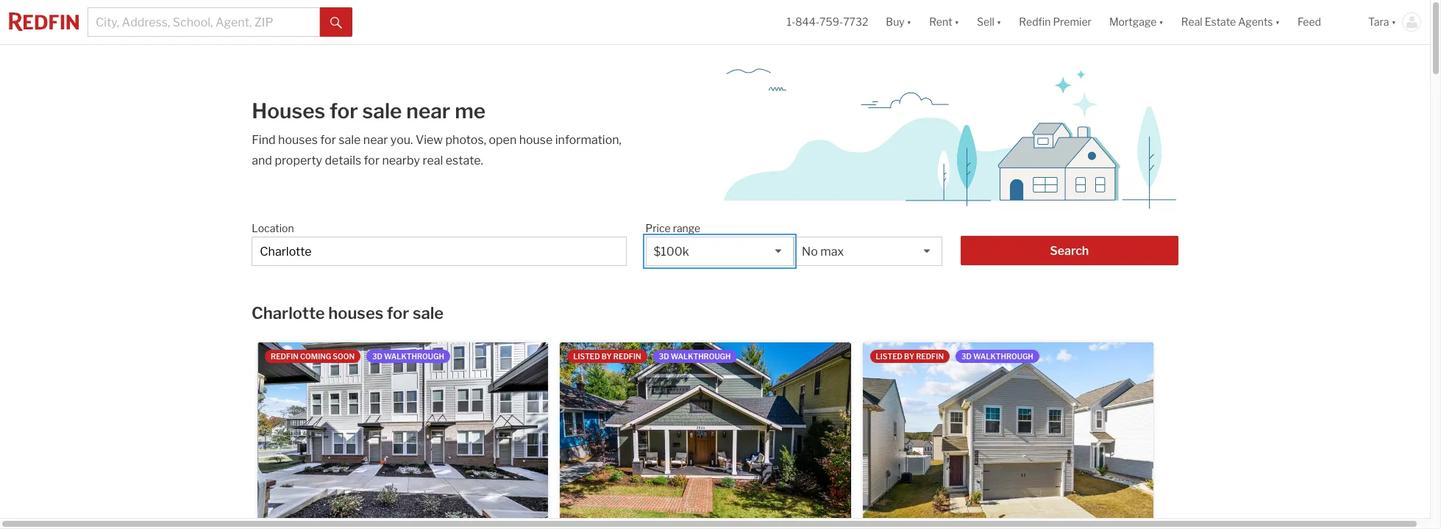 Task type: vqa. For each thing, say whether or not it's contained in the screenshot.
Foster City Housing Market link
no



Task type: locate. For each thing, give the bounding box(es) containing it.
estate.
[[446, 154, 483, 168]]

2 horizontal spatial 3d walkthrough
[[962, 352, 1034, 361]]

2 photo of 8816 rockrose way, charlotte, nc 28214 image from the left
[[1153, 343, 1441, 530]]

buy ▾ button
[[877, 0, 920, 44]]

no max
[[802, 245, 844, 259]]

charlotte
[[252, 304, 325, 323]]

mortgage
[[1109, 16, 1157, 28]]

2 horizontal spatial redfin
[[916, 352, 944, 361]]

find houses for sale near you.
[[252, 133, 416, 147]]

3d
[[372, 352, 383, 361], [659, 352, 669, 361], [962, 352, 972, 361]]

premier
[[1053, 16, 1092, 28]]

1 3d from the left
[[372, 352, 383, 361]]

2 3d from the left
[[659, 352, 669, 361]]

0 horizontal spatial walkthrough
[[384, 352, 444, 361]]

search button
[[961, 236, 1178, 265]]

photo of 3022 citizens ln, charlotte, nc 28205 image
[[257, 343, 548, 530], [548, 343, 839, 530]]

by
[[602, 352, 612, 361], [904, 352, 915, 361]]

real
[[423, 154, 443, 168]]

0 horizontal spatial sale
[[339, 133, 361, 147]]

1 horizontal spatial by
[[904, 352, 915, 361]]

2 listed from the left
[[876, 352, 903, 361]]

real estate agents ▾ button
[[1173, 0, 1289, 44]]

3d for second the photo of 8816 rockrose way, charlotte, nc 28214 from right
[[962, 352, 972, 361]]

▾ right buy
[[907, 16, 912, 28]]

1 horizontal spatial 3d walkthrough
[[659, 352, 731, 361]]

0 horizontal spatial redfin
[[271, 352, 299, 361]]

coming
[[300, 352, 331, 361]]

sell ▾ button
[[968, 0, 1010, 44]]

1 listed from the left
[[573, 352, 600, 361]]

1 3d walkthrough from the left
[[372, 352, 444, 361]]

1 horizontal spatial near
[[406, 99, 451, 124]]

844-
[[795, 16, 820, 28]]

▾ right sell
[[997, 16, 1002, 28]]

▾ for rent ▾
[[955, 16, 959, 28]]

houses up 'soon'
[[328, 304, 383, 323]]

2 by from the left
[[904, 352, 915, 361]]

1 horizontal spatial redfin
[[613, 352, 641, 361]]

redfin
[[1019, 16, 1051, 28]]

redfin coming soon
[[271, 352, 355, 361]]

sale down city, address, school, agent, zip search box
[[413, 304, 444, 323]]

2 walkthrough from the left
[[671, 352, 731, 361]]

3d for 2nd photo of 2021 e 9th st, charlotte, nc 28204 from right
[[659, 352, 669, 361]]

0 horizontal spatial by
[[602, 352, 612, 361]]

1-844-759-7732
[[787, 16, 868, 28]]

1 listed by redfin from the left
[[573, 352, 641, 361]]

me
[[455, 99, 486, 124]]

1 horizontal spatial listed by redfin
[[876, 352, 944, 361]]

0 horizontal spatial listed by redfin
[[573, 352, 641, 361]]

photos,
[[445, 133, 486, 147]]

0 horizontal spatial listed
[[573, 352, 600, 361]]

1 photo of 2021 e 9th st, charlotte, nc 28204 image from the left
[[560, 343, 851, 530]]

2 redfin from the left
[[613, 352, 641, 361]]

2 horizontal spatial 3d
[[962, 352, 972, 361]]

you.
[[390, 133, 413, 147]]

redfin
[[271, 352, 299, 361], [613, 352, 641, 361], [916, 352, 944, 361]]

sell
[[977, 16, 995, 28]]

3d walkthrough
[[372, 352, 444, 361], [659, 352, 731, 361], [962, 352, 1034, 361]]

2 vertical spatial sale
[[413, 304, 444, 323]]

no
[[802, 245, 818, 259]]

1 vertical spatial houses
[[328, 304, 383, 323]]

2 horizontal spatial sale
[[413, 304, 444, 323]]

for
[[330, 99, 358, 124], [320, 133, 336, 147], [364, 154, 380, 168], [387, 304, 409, 323]]

houses for find
[[278, 133, 318, 147]]

houses
[[278, 133, 318, 147], [328, 304, 383, 323]]

submit search image
[[330, 17, 342, 28]]

details
[[325, 154, 361, 168]]

▾
[[907, 16, 912, 28], [955, 16, 959, 28], [997, 16, 1002, 28], [1159, 16, 1164, 28], [1275, 16, 1280, 28], [1392, 16, 1396, 28]]

mortgage ▾ button
[[1101, 0, 1173, 44]]

1 horizontal spatial 3d
[[659, 352, 669, 361]]

4 ▾ from the left
[[1159, 16, 1164, 28]]

listed
[[573, 352, 600, 361], [876, 352, 903, 361]]

houses up "property"
[[278, 133, 318, 147]]

listed for 2nd photo of 2021 e 9th st, charlotte, nc 28204 from right
[[573, 352, 600, 361]]

▾ right rent
[[955, 16, 959, 28]]

0 vertical spatial sale
[[362, 99, 402, 124]]

soon
[[333, 352, 355, 361]]

759-
[[820, 16, 843, 28]]

sell ▾
[[977, 16, 1002, 28]]

2 photo of 3022 citizens ln, charlotte, nc 28205 image from the left
[[548, 343, 839, 530]]

buy
[[886, 16, 905, 28]]

and
[[252, 154, 272, 168]]

2 listed by redfin from the left
[[876, 352, 944, 361]]

3d walkthrough for second 'photo of 3022 citizens ln, charlotte, nc 28205' from the right
[[372, 352, 444, 361]]

photo of 2021 e 9th st, charlotte, nc 28204 image
[[560, 343, 851, 530], [851, 343, 1141, 530]]

1 horizontal spatial houses
[[328, 304, 383, 323]]

real estate agents ▾
[[1181, 16, 1280, 28]]

for inside view photos, open house information, and property details for nearby real estate.
[[364, 154, 380, 168]]

3 3d walkthrough from the left
[[962, 352, 1034, 361]]

1 ▾ from the left
[[907, 16, 912, 28]]

photo of 8816 rockrose way, charlotte, nc 28214 image
[[863, 343, 1153, 530], [1153, 343, 1441, 530]]

0 horizontal spatial 3d walkthrough
[[372, 352, 444, 361]]

feed
[[1298, 16, 1321, 28]]

2 horizontal spatial walkthrough
[[973, 352, 1034, 361]]

1 horizontal spatial sale
[[362, 99, 402, 124]]

mortgage ▾
[[1109, 16, 1164, 28]]

3 ▾ from the left
[[997, 16, 1002, 28]]

tara ▾
[[1368, 16, 1396, 28]]

6 ▾ from the left
[[1392, 16, 1396, 28]]

2 3d walkthrough from the left
[[659, 352, 731, 361]]

2 ▾ from the left
[[955, 16, 959, 28]]

3 redfin from the left
[[916, 352, 944, 361]]

tara
[[1368, 16, 1389, 28]]

listed by redfin
[[573, 352, 641, 361], [876, 352, 944, 361]]

rent ▾
[[929, 16, 959, 28]]

City, Address, School, Agent, ZIP search field
[[252, 237, 627, 266]]

0 horizontal spatial houses
[[278, 133, 318, 147]]

sale up details
[[339, 133, 361, 147]]

near left you.
[[363, 133, 388, 147]]

0 horizontal spatial 3d
[[372, 352, 383, 361]]

near
[[406, 99, 451, 124], [363, 133, 388, 147]]

3 3d from the left
[[962, 352, 972, 361]]

3 walkthrough from the left
[[973, 352, 1034, 361]]

1-
[[787, 16, 795, 28]]

City, Address, School, Agent, ZIP search field
[[88, 7, 320, 37]]

view photos, open house information, and property details for nearby real estate.
[[252, 133, 622, 168]]

rent ▾ button
[[929, 0, 959, 44]]

range
[[673, 222, 701, 235]]

▾ right mortgage
[[1159, 16, 1164, 28]]

buy ▾
[[886, 16, 912, 28]]

near up view
[[406, 99, 451, 124]]

1 walkthrough from the left
[[384, 352, 444, 361]]

1 vertical spatial sale
[[339, 133, 361, 147]]

sale
[[362, 99, 402, 124], [339, 133, 361, 147], [413, 304, 444, 323]]

max
[[820, 245, 844, 259]]

1 vertical spatial near
[[363, 133, 388, 147]]

▾ right tara
[[1392, 16, 1396, 28]]

5 ▾ from the left
[[1275, 16, 1280, 28]]

estate
[[1205, 16, 1236, 28]]

sale up you.
[[362, 99, 402, 124]]

1 by from the left
[[602, 352, 612, 361]]

1 horizontal spatial listed
[[876, 352, 903, 361]]

1-844-759-7732 link
[[787, 16, 868, 28]]

▾ right agents in the top right of the page
[[1275, 16, 1280, 28]]

walkthrough
[[384, 352, 444, 361], [671, 352, 731, 361], [973, 352, 1034, 361]]

property
[[275, 154, 322, 168]]

by for second the photo of 8816 rockrose way, charlotte, nc 28214 from right
[[904, 352, 915, 361]]

▾ for buy ▾
[[907, 16, 912, 28]]

house
[[519, 133, 553, 147]]

▾ for tara ▾
[[1392, 16, 1396, 28]]

buy ▾ button
[[886, 0, 912, 44]]

0 vertical spatial houses
[[278, 133, 318, 147]]

1 photo of 3022 citizens ln, charlotte, nc 28205 image from the left
[[257, 343, 548, 530]]

1 horizontal spatial walkthrough
[[671, 352, 731, 361]]



Task type: describe. For each thing, give the bounding box(es) containing it.
price
[[646, 222, 671, 235]]

open
[[489, 133, 517, 147]]

3d walkthrough for 2nd photo of 2021 e 9th st, charlotte, nc 28204 from right
[[659, 352, 731, 361]]

7732
[[843, 16, 868, 28]]

real
[[1181, 16, 1203, 28]]

sale for charlotte houses for sale
[[413, 304, 444, 323]]

$100k
[[654, 245, 689, 259]]

nearby
[[382, 154, 420, 168]]

houses for sale near me
[[252, 99, 486, 124]]

redfin premier button
[[1010, 0, 1101, 44]]

2 photo of 2021 e 9th st, charlotte, nc 28204 image from the left
[[851, 343, 1141, 530]]

search
[[1050, 244, 1089, 258]]

mortgage ▾ button
[[1109, 0, 1164, 44]]

3d walkthrough for second the photo of 8816 rockrose way, charlotte, nc 28214 from right
[[962, 352, 1034, 361]]

feed button
[[1289, 0, 1360, 44]]

location
[[252, 222, 294, 235]]

find
[[252, 133, 276, 147]]

listed for second the photo of 8816 rockrose way, charlotte, nc 28214 from right
[[876, 352, 903, 361]]

1 redfin from the left
[[271, 352, 299, 361]]

walkthrough for 2nd photo of 2021 e 9th st, charlotte, nc 28204 from right
[[671, 352, 731, 361]]

▾ for sell ▾
[[997, 16, 1002, 28]]

0 horizontal spatial near
[[363, 133, 388, 147]]

redfin for 2nd photo of 2021 e 9th st, charlotte, nc 28204 from right
[[613, 352, 641, 361]]

redfin premier
[[1019, 16, 1092, 28]]

houses
[[252, 99, 325, 124]]

redfin for second the photo of 8816 rockrose way, charlotte, nc 28214 from right
[[916, 352, 944, 361]]

rent
[[929, 16, 952, 28]]

view
[[416, 133, 443, 147]]

agents
[[1238, 16, 1273, 28]]

▾ inside dropdown button
[[1275, 16, 1280, 28]]

price range
[[646, 222, 701, 235]]

walkthrough for second the photo of 8816 rockrose way, charlotte, nc 28214 from right
[[973, 352, 1034, 361]]

houses for charlotte
[[328, 304, 383, 323]]

sale for find houses for sale near you.
[[339, 133, 361, 147]]

by for 2nd photo of 2021 e 9th st, charlotte, nc 28204 from right
[[602, 352, 612, 361]]

0 vertical spatial near
[[406, 99, 451, 124]]

▾ for mortgage ▾
[[1159, 16, 1164, 28]]

rent ▾ button
[[920, 0, 968, 44]]

real estate agents ▾ link
[[1181, 0, 1280, 44]]

3d for second 'photo of 3022 citizens ln, charlotte, nc 28205' from the right
[[372, 352, 383, 361]]

walkthrough for second 'photo of 3022 citizens ln, charlotte, nc 28205' from the right
[[384, 352, 444, 361]]

1 photo of 8816 rockrose way, charlotte, nc 28214 image from the left
[[863, 343, 1153, 530]]

information,
[[555, 133, 622, 147]]

charlotte houses for sale
[[252, 304, 444, 323]]

sell ▾ button
[[977, 0, 1002, 44]]



